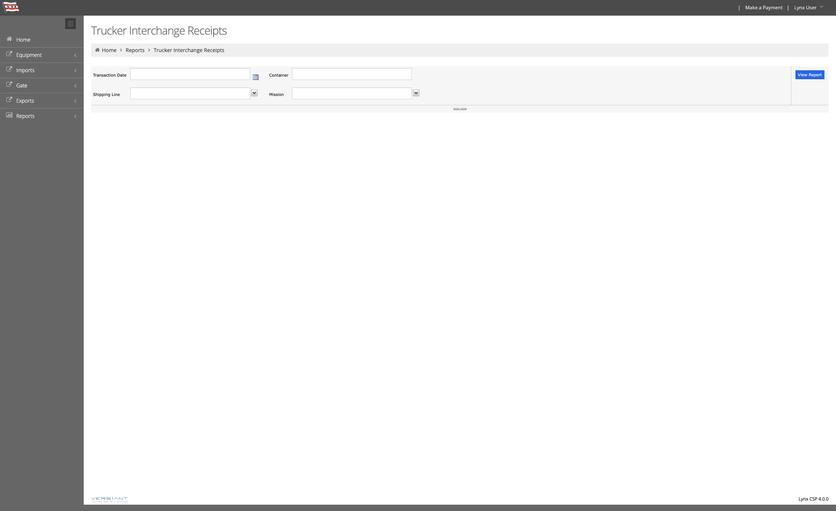 Task type: locate. For each thing, give the bounding box(es) containing it.
lynx for lynx csp 4.0.0
[[800, 496, 809, 503]]

mission
[[269, 92, 284, 97]]

lynx user link
[[792, 0, 829, 16]]

reports link up date
[[126, 47, 145, 54]]

imports
[[16, 67, 35, 74]]

2 angle right image from the left
[[146, 47, 153, 53]]

0 horizontal spatial |
[[739, 4, 741, 11]]

external link image down home icon
[[6, 52, 13, 57]]

shipping line
[[93, 92, 120, 97]]

| right payment
[[788, 4, 790, 11]]

home link right home image
[[102, 47, 117, 54]]

1 horizontal spatial home link
[[102, 47, 117, 54]]

trucker up home image
[[91, 23, 127, 38]]

1 vertical spatial receipts
[[204, 47, 225, 54]]

transaction date
[[93, 73, 127, 77]]

gate
[[16, 82, 27, 89]]

1 external link image from the top
[[6, 52, 13, 57]]

1 vertical spatial trucker
[[154, 47, 172, 54]]

0 vertical spatial interchange
[[129, 23, 185, 38]]

None submit
[[796, 70, 825, 79]]

0 vertical spatial lynx
[[795, 4, 806, 11]]

1 | from the left
[[739, 4, 741, 11]]

trucker interchange receipts
[[91, 23, 227, 38], [154, 47, 225, 54]]

0 vertical spatial trucker interchange receipts
[[91, 23, 227, 38]]

reports link
[[126, 47, 145, 54], [0, 108, 84, 124]]

0 horizontal spatial trucker
[[91, 23, 127, 38]]

home
[[16, 36, 31, 43], [102, 47, 117, 54]]

transaction
[[93, 73, 116, 77]]

3 external link image from the top
[[6, 98, 13, 103]]

make a payment
[[746, 4, 784, 11]]

| left make
[[739, 4, 741, 11]]

4.0.0
[[819, 496, 829, 503]]

home image
[[6, 37, 13, 42]]

angle right image
[[118, 47, 125, 53], [146, 47, 153, 53]]

external link image for imports
[[6, 67, 13, 72]]

home link
[[0, 32, 84, 47], [102, 47, 117, 54]]

container
[[269, 73, 289, 77]]

1 horizontal spatial angle right image
[[146, 47, 153, 53]]

external link image inside equipment link
[[6, 52, 13, 57]]

date
[[117, 73, 127, 77]]

receipts
[[188, 23, 227, 38], [204, 47, 225, 54]]

1 vertical spatial external link image
[[6, 67, 13, 72]]

1 horizontal spatial home
[[102, 47, 117, 54]]

lynx inside lynx user link
[[795, 4, 806, 11]]

exports link
[[0, 93, 84, 108]]

0 vertical spatial external link image
[[6, 52, 13, 57]]

imports link
[[0, 63, 84, 78]]

lynx left user
[[795, 4, 806, 11]]

2 vertical spatial external link image
[[6, 98, 13, 103]]

home link up equipment
[[0, 32, 84, 47]]

external link image
[[6, 52, 13, 57], [6, 67, 13, 72], [6, 98, 13, 103]]

0 horizontal spatial reports
[[16, 112, 35, 120]]

home right home image
[[102, 47, 117, 54]]

1 vertical spatial lynx
[[800, 496, 809, 503]]

interchange
[[129, 23, 185, 38], [174, 47, 203, 54]]

reports link down exports
[[0, 108, 84, 124]]

external link image up bar chart "icon" on the left top of the page
[[6, 98, 13, 103]]

1 horizontal spatial trucker
[[154, 47, 172, 54]]

home right home icon
[[16, 36, 31, 43]]

1 vertical spatial reports
[[16, 112, 35, 120]]

versiant image
[[91, 497, 128, 503]]

0 horizontal spatial reports link
[[0, 108, 84, 124]]

external link image inside exports link
[[6, 98, 13, 103]]

0 vertical spatial home
[[16, 36, 31, 43]]

receipts up transaction date "text field"
[[204, 47, 225, 54]]

make
[[746, 4, 758, 11]]

None image field
[[253, 74, 259, 80], [251, 90, 258, 96], [414, 90, 420, 96], [453, 108, 467, 110], [253, 74, 259, 80], [251, 90, 258, 96], [414, 90, 420, 96], [453, 108, 467, 110]]

receipts up trucker interchange receipts link
[[188, 23, 227, 38]]

trucker
[[91, 23, 127, 38], [154, 47, 172, 54]]

external link image for equipment
[[6, 52, 13, 57]]

external link image inside imports link
[[6, 67, 13, 72]]

equipment
[[16, 51, 42, 58]]

equipment link
[[0, 47, 84, 63]]

line
[[112, 92, 120, 97]]

reports
[[126, 47, 145, 54], [16, 112, 35, 120]]

lynx
[[795, 4, 806, 11], [800, 496, 809, 503]]

trucker up transaction date "text field"
[[154, 47, 172, 54]]

payment
[[764, 4, 784, 11]]

user
[[807, 4, 817, 11]]

lynx left csp
[[800, 496, 809, 503]]

external link image up external link icon
[[6, 67, 13, 72]]

0 horizontal spatial home link
[[0, 32, 84, 47]]

Shipping Line text field
[[130, 88, 250, 99]]

lynx for lynx user
[[795, 4, 806, 11]]

1 horizontal spatial reports
[[126, 47, 145, 54]]

1 horizontal spatial |
[[788, 4, 790, 11]]

trucker interchange receipts up trucker interchange receipts link
[[91, 23, 227, 38]]

0 vertical spatial reports
[[126, 47, 145, 54]]

external link image for exports
[[6, 98, 13, 103]]

gate link
[[0, 78, 84, 93]]

reports down exports
[[16, 112, 35, 120]]

reports up date
[[126, 47, 145, 54]]

lynx csp 4.0.0
[[800, 496, 829, 503]]

0 vertical spatial reports link
[[126, 47, 145, 54]]

|
[[739, 4, 741, 11], [788, 4, 790, 11]]

2 external link image from the top
[[6, 67, 13, 72]]

0 horizontal spatial angle right image
[[118, 47, 125, 53]]

trucker interchange receipts up transaction date "text field"
[[154, 47, 225, 54]]

1 horizontal spatial reports link
[[126, 47, 145, 54]]



Task type: vqa. For each thing, say whether or not it's contained in the screenshot.
reset
no



Task type: describe. For each thing, give the bounding box(es) containing it.
angle down image
[[819, 4, 826, 9]]

external link image
[[6, 82, 13, 88]]

1 vertical spatial reports link
[[0, 108, 84, 124]]

1 vertical spatial trucker interchange receipts
[[154, 47, 225, 54]]

0 vertical spatial receipts
[[188, 23, 227, 38]]

0 vertical spatial trucker
[[91, 23, 127, 38]]

0 horizontal spatial home
[[16, 36, 31, 43]]

csp
[[810, 496, 818, 503]]

1 vertical spatial interchange
[[174, 47, 203, 54]]

Container text field
[[293, 68, 412, 80]]

trucker interchange receipts link
[[154, 47, 225, 54]]

home image
[[94, 47, 101, 53]]

exports
[[16, 97, 34, 104]]

2 | from the left
[[788, 4, 790, 11]]

Transaction Date text field
[[130, 68, 250, 80]]

1 angle right image from the left
[[118, 47, 125, 53]]

Mission text field
[[293, 88, 412, 99]]

a
[[760, 4, 762, 11]]

lynx user
[[795, 4, 817, 11]]

shipping
[[93, 92, 110, 97]]

bar chart image
[[6, 113, 13, 118]]

make a payment link
[[743, 0, 786, 16]]

1 vertical spatial home
[[102, 47, 117, 54]]



